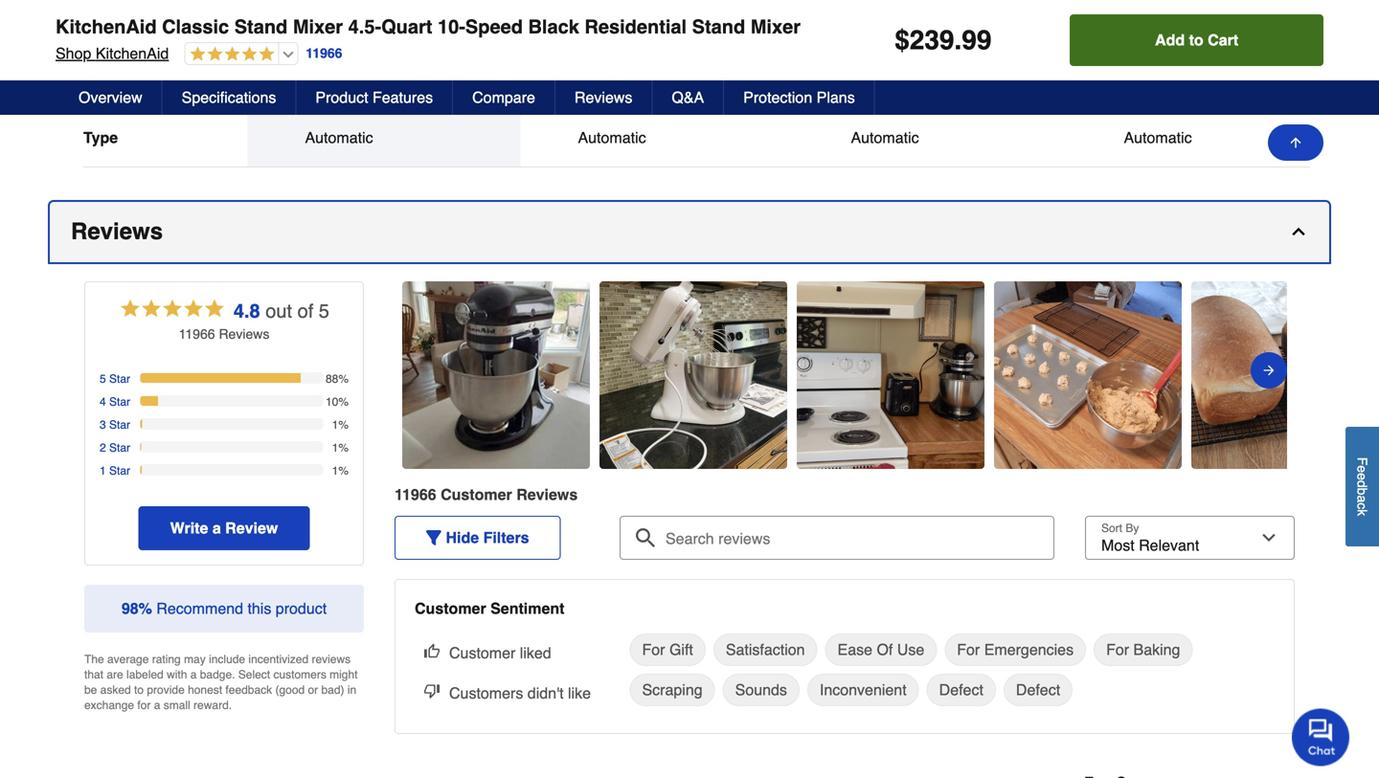 Task type: describe. For each thing, give the bounding box(es) containing it.
bowl handle
[[83, 70, 175, 88]]

tilt-head for 2nd the tilt-head cell from the left
[[578, 12, 637, 29]]

features
[[373, 89, 433, 106]]

inconvenient button
[[807, 674, 919, 707]]

reward.
[[193, 699, 232, 713]]

1 vertical spatial reviews button
[[50, 202, 1329, 263]]

10%
[[326, 396, 349, 409]]

tilt- for 2nd the tilt-head cell from the left
[[578, 12, 603, 29]]

review inside 4.8 out of 5 11966 review s
[[219, 327, 263, 342]]

in
[[347, 684, 356, 697]]

customer for customer sentiment
[[415, 600, 486, 618]]

provide
[[147, 684, 185, 697]]

of inside ease of use button
[[877, 641, 893, 659]]

be
[[84, 684, 97, 697]]

use
[[897, 641, 924, 659]]

1% for 3 star
[[332, 419, 349, 432]]

that
[[84, 669, 103, 682]]

1 defect button from the left
[[927, 674, 996, 707]]

ease
[[838, 641, 872, 659]]

cart
[[1208, 31, 1238, 49]]

add to cart button
[[1070, 14, 1323, 66]]

1 star
[[100, 465, 130, 478]]

scraping button
[[630, 674, 715, 707]]

4.5-
[[348, 16, 381, 38]]

1 stand from the left
[[234, 16, 288, 38]]

f
[[1355, 457, 1370, 466]]

like
[[568, 685, 591, 703]]

tilt-head for 1st the tilt-head cell from right
[[1124, 12, 1183, 29]]

1 automatic from the left
[[305, 129, 373, 147]]

2 defect button from the left
[[1004, 674, 1073, 707]]

for emergencies button
[[944, 634, 1086, 667]]

i "christened" the new mixer with chocolate chip cookies.  mmm! image image
[[994, 366, 1182, 385]]

$ 239 . 99
[[895, 25, 992, 56]]

4 tilt-head cell from the left
[[1124, 11, 1282, 30]]

99
[[962, 25, 992, 56]]

head
[[111, 12, 149, 29]]

didn't
[[527, 685, 564, 703]]

kitchenaid classic stand mixer 4.5-quart 10-speed black residential stand mixer
[[56, 16, 801, 38]]

quart
[[381, 16, 432, 38]]

reviews for the topmost reviews button
[[575, 89, 632, 106]]

protection plans
[[743, 89, 855, 106]]

add to cart
[[1155, 31, 1238, 49]]

filter image
[[426, 531, 441, 546]]

ease of use button
[[825, 634, 937, 667]]

compare button
[[453, 80, 555, 115]]

customer sentiment
[[415, 600, 565, 618]]

1 vertical spatial s
[[569, 486, 578, 504]]

k
[[1355, 510, 1370, 516]]

tilt- for 1st the tilt-head cell from right
[[1124, 12, 1149, 29]]

3 tilt-head cell from the left
[[851, 11, 1009, 30]]

for
[[1106, 641, 1129, 659]]

for gift button
[[630, 634, 706, 667]]

product
[[315, 89, 368, 106]]

specifications
[[182, 89, 276, 106]]

for for for emergencies
[[957, 641, 980, 659]]

star for 3 star
[[109, 419, 130, 432]]

(good
[[275, 684, 305, 697]]

customers didn't like
[[449, 685, 591, 703]]

reviews for the bottommost reviews button
[[71, 218, 163, 245]]

239
[[910, 25, 954, 56]]

3 star
[[100, 419, 130, 432]]

a down may
[[190, 669, 197, 682]]

shop
[[56, 45, 91, 62]]

or inside the average rating may include incentivized reviews that are labeled with a badge. select customers might be asked to provide honest feedback (good or bad) in exchange for a small reward.
[[308, 684, 318, 697]]

1% for 2 star
[[332, 442, 349, 455]]

4 cell from the left
[[1124, 70, 1282, 89]]

badge.
[[200, 669, 235, 682]]

with
[[167, 669, 187, 682]]

yes image
[[1124, 70, 1139, 85]]

customers
[[449, 685, 523, 703]]

2 mixer from the left
[[751, 16, 801, 38]]

for for for gift
[[642, 641, 665, 659]]

specifications button
[[162, 80, 296, 115]]

d
[[1355, 480, 1370, 488]]

chat invite button image
[[1292, 708, 1350, 767]]

hide filters
[[446, 529, 529, 547]]

for emergencies
[[957, 641, 1074, 659]]

review for 11966 customer review s
[[516, 486, 569, 504]]

the
[[84, 653, 104, 667]]

Search reviews text field
[[627, 516, 1047, 549]]

baking
[[1133, 641, 1180, 659]]

my first batch of whole wheat bread in over ten years - so good!  thanks, kitchenaid! image image
[[1191, 366, 1379, 385]]

to inside button
[[1189, 31, 1203, 49]]

plans
[[817, 89, 855, 106]]

hide
[[446, 529, 479, 547]]

satisfaction button
[[713, 634, 817, 667]]

write a review
[[170, 520, 278, 537]]

sentiment
[[490, 600, 565, 618]]

emergencies
[[984, 641, 1074, 659]]

tilt-head for 3rd the tilt-head cell from the left
[[851, 12, 910, 29]]

0 horizontal spatial or
[[153, 12, 168, 29]]

2 tilt-head cell from the left
[[578, 11, 736, 30]]

gift
[[669, 641, 693, 659]]

star for 4 star
[[109, 396, 130, 409]]

1 automatic cell from the left
[[305, 128, 463, 148]]

ease of use
[[838, 641, 924, 659]]

c
[[1355, 503, 1370, 510]]

protection plans button
[[724, 80, 875, 115]]

no image
[[305, 70, 320, 85]]

$
[[895, 25, 910, 56]]

handle
[[124, 70, 175, 88]]

star for 5 star
[[109, 373, 130, 386]]

arrow up image
[[1288, 135, 1303, 150]]

defect for 1st the defect button
[[939, 681, 983, 699]]

satisfaction
[[726, 641, 805, 659]]

4 star
[[100, 396, 130, 409]]



Task type: locate. For each thing, give the bounding box(es) containing it.
shop kitchenaid
[[56, 45, 169, 62]]

cell down 4.5-
[[305, 70, 463, 89]]

overview
[[79, 89, 142, 106]]

3 automatic cell from the left
[[851, 128, 1009, 148]]

this
[[248, 600, 271, 618]]

customer up customers
[[449, 645, 516, 662]]

scraping
[[642, 681, 703, 699]]

4 automatic cell from the left
[[1124, 128, 1282, 148]]

star right "1"
[[109, 465, 130, 478]]

to inside the average rating may include incentivized reviews that are labeled with a badge. select customers might be asked to provide honest feedback (good or bad) in exchange for a small reward.
[[134, 684, 144, 697]]

1 vertical spatial 1%
[[332, 442, 349, 455]]

2 vertical spatial 11966
[[395, 486, 436, 504]]

a right write
[[212, 520, 221, 537]]

review up filters
[[516, 486, 569, 504]]

2 vertical spatial 1%
[[332, 465, 349, 478]]

3
[[100, 419, 106, 432]]

stand right classic
[[234, 16, 288, 38]]

1 horizontal spatial or
[[308, 684, 318, 697]]

0 horizontal spatial reviews
[[71, 218, 163, 245]]

11966 for 11966 customer review s
[[395, 486, 436, 504]]

speed
[[465, 16, 523, 38]]

1 vertical spatial or
[[308, 684, 318, 697]]

1 vertical spatial customer
[[415, 600, 486, 618]]

0 horizontal spatial s
[[263, 327, 269, 342]]

2 vertical spatial review
[[225, 520, 278, 537]]

star up 4 star
[[109, 373, 130, 386]]

review right write
[[225, 520, 278, 537]]

5 star
[[100, 373, 130, 386]]

of left use
[[877, 641, 893, 659]]

q&a button
[[653, 80, 724, 115]]

3 tilt-head from the left
[[851, 12, 910, 29]]

head up add
[[1149, 12, 1183, 29]]

1 mixer from the left
[[293, 16, 343, 38]]

1 vertical spatial kitchenaid
[[96, 45, 169, 62]]

might
[[330, 669, 358, 682]]

1 vertical spatial to
[[134, 684, 144, 697]]

1 vertical spatial review
[[516, 486, 569, 504]]

mixer left 4.5-
[[293, 16, 343, 38]]

3 1% from the top
[[332, 465, 349, 478]]

0 horizontal spatial for
[[137, 699, 151, 713]]

4 tilt-head from the left
[[1124, 12, 1183, 29]]

11966 for 11966
[[306, 46, 342, 61]]

cell
[[305, 70, 463, 89], [578, 70, 736, 89], [851, 70, 1009, 89], [1124, 70, 1282, 89]]

1 horizontal spatial 11966
[[306, 46, 342, 61]]

bad)
[[321, 684, 344, 697]]

review down 4.8
[[219, 327, 263, 342]]

98 % recommend this product
[[121, 600, 327, 618]]

for left gift on the bottom of page
[[642, 641, 665, 659]]

3 head from the left
[[876, 12, 910, 29]]

lift
[[214, 12, 238, 29]]

average
[[107, 653, 149, 667]]

4 tilt- from the left
[[851, 12, 876, 29]]

1 horizontal spatial reviews
[[575, 89, 632, 106]]

customer up hide filters button
[[441, 486, 512, 504]]

0 vertical spatial review
[[219, 327, 263, 342]]

a up k
[[1355, 495, 1370, 503]]

defect down emergencies
[[1016, 681, 1060, 699]]

1 1% from the top
[[332, 419, 349, 432]]

0 vertical spatial kitchenaid
[[56, 16, 157, 38]]

new mixer image image
[[599, 366, 787, 385]]

1 yes image from the left
[[578, 70, 593, 85]]

1 star from the top
[[109, 373, 130, 386]]

tilt-head for fourth the tilt-head cell from the right
[[305, 12, 364, 29]]

select
[[238, 669, 270, 682]]

2 horizontal spatial 11966
[[395, 486, 436, 504]]

for right use
[[957, 641, 980, 659]]

3 automatic from the left
[[851, 129, 919, 147]]

1%
[[332, 419, 349, 432], [332, 442, 349, 455], [332, 465, 349, 478]]

defect for second the defect button from the left
[[1016, 681, 1060, 699]]

1 horizontal spatial stand
[[692, 16, 745, 38]]

2 automatic from the left
[[578, 129, 646, 147]]

write a review button
[[139, 507, 310, 551]]

4.8 stars image left 4.8
[[119, 297, 226, 325]]

0 vertical spatial 5
[[319, 300, 329, 322]]

2 automatic cell from the left
[[578, 128, 736, 148]]

reviews down residential
[[575, 89, 632, 106]]

1 horizontal spatial s
[[569, 486, 578, 504]]

0 horizontal spatial 5
[[100, 373, 106, 386]]

sounds
[[735, 681, 787, 699]]

3 cell from the left
[[851, 70, 1009, 89]]

chevron up image
[[1289, 222, 1308, 241]]

2 e from the top
[[1355, 473, 1370, 480]]

1% for 1 star
[[332, 465, 349, 478]]

thumb down image
[[424, 684, 440, 699]]

0 vertical spatial customer
[[441, 486, 512, 504]]

or right head
[[153, 12, 168, 29]]

residential
[[585, 16, 687, 38]]

2 star from the top
[[109, 396, 130, 409]]

head left quart
[[330, 12, 364, 29]]

2 tilt- from the left
[[305, 12, 330, 29]]

asked
[[100, 684, 131, 697]]

1 e from the top
[[1355, 466, 1370, 473]]

88%
[[326, 373, 349, 386]]

e up d
[[1355, 466, 1370, 473]]

or
[[153, 12, 168, 29], [308, 684, 318, 697]]

5 up "4"
[[100, 373, 106, 386]]

%
[[139, 600, 152, 618]]

1 vertical spatial 11966
[[179, 327, 215, 342]]

feedback
[[225, 684, 272, 697]]

0 horizontal spatial of
[[297, 300, 313, 322]]

f e e d b a c k button
[[1345, 427, 1379, 547]]

yes image down black
[[578, 70, 593, 85]]

head left the .
[[876, 12, 910, 29]]

0 vertical spatial of
[[297, 300, 313, 322]]

0 vertical spatial 1%
[[332, 419, 349, 432]]

1 cell from the left
[[305, 70, 463, 89]]

yes image
[[578, 70, 593, 85], [851, 70, 866, 85]]

star right 2
[[109, 442, 130, 455]]

4.8 stars image down lift at the top left of the page
[[185, 46, 274, 64]]

automatic cell
[[305, 128, 463, 148], [578, 128, 736, 148], [851, 128, 1009, 148], [1124, 128, 1282, 148]]

f e e d b a c k
[[1355, 457, 1370, 516]]

1 defect from the left
[[939, 681, 983, 699]]

type
[[83, 129, 118, 147]]

stand up q&a
[[692, 16, 745, 38]]

a
[[1355, 495, 1370, 503], [212, 520, 221, 537], [190, 669, 197, 682], [154, 699, 160, 713]]

inconvenient
[[820, 681, 907, 699]]

0 horizontal spatial mixer
[[293, 16, 343, 38]]

are
[[107, 669, 123, 682]]

1 head from the left
[[330, 12, 364, 29]]

2 defect from the left
[[1016, 681, 1060, 699]]

a inside write a review button
[[212, 520, 221, 537]]

reviews button
[[555, 80, 653, 115], [50, 202, 1329, 263]]

a down the provide on the left bottom of the page
[[154, 699, 160, 713]]

4 head from the left
[[1149, 12, 1183, 29]]

for baking button
[[1094, 634, 1193, 667]]

compare
[[472, 89, 535, 106]]

defect button down for emergencies button
[[927, 674, 996, 707]]

3 tilt- from the left
[[578, 12, 603, 29]]

1 horizontal spatial of
[[877, 641, 893, 659]]

1 tilt-head cell from the left
[[305, 11, 463, 30]]

4 automatic from the left
[[1124, 129, 1192, 147]]

0 vertical spatial 4.8 stars image
[[185, 46, 274, 64]]

incentivized
[[248, 653, 308, 667]]

customer for customer liked
[[449, 645, 516, 662]]

kitchenaid up the bowl handle
[[96, 45, 169, 62]]

11966 customer review s
[[395, 486, 578, 504]]

cell down residential
[[578, 70, 736, 89]]

review inside button
[[225, 520, 278, 537]]

2 star
[[100, 442, 130, 455]]

a inside f e e d b a c k button
[[1355, 495, 1370, 503]]

0 horizontal spatial to
[[134, 684, 144, 697]]

of
[[297, 300, 313, 322], [877, 641, 893, 659]]

star for 2 star
[[109, 442, 130, 455]]

yes image up plans
[[851, 70, 866, 85]]

5 star from the top
[[109, 465, 130, 478]]

1
[[100, 465, 106, 478]]

reviews
[[312, 653, 351, 667]]

3 star from the top
[[109, 419, 130, 432]]

customer
[[441, 486, 512, 504], [415, 600, 486, 618], [449, 645, 516, 662]]

0 horizontal spatial yes image
[[578, 70, 593, 85]]

10-
[[438, 16, 465, 38]]

sounds button
[[723, 674, 800, 707]]

defect down for emergencies button
[[939, 681, 983, 699]]

1 tilt-head from the left
[[305, 12, 364, 29]]

1 vertical spatial reviews
[[71, 218, 163, 245]]

2 tilt-head from the left
[[578, 12, 637, 29]]

cell down add to cart button
[[1124, 70, 1282, 89]]

5 inside 4.8 out of 5 11966 review s
[[319, 300, 329, 322]]

1 horizontal spatial defect button
[[1004, 674, 1073, 707]]

2 vertical spatial customer
[[449, 645, 516, 662]]

1 horizontal spatial defect
[[1016, 681, 1060, 699]]

1 horizontal spatial to
[[1189, 31, 1203, 49]]

2 cell from the left
[[578, 70, 736, 89]]

to down labeled
[[134, 684, 144, 697]]

reviews down type
[[71, 218, 163, 245]]

1 horizontal spatial for
[[642, 641, 665, 659]]

0 horizontal spatial defect
[[939, 681, 983, 699]]

tilt-head cell
[[305, 11, 463, 30], [578, 11, 736, 30], [851, 11, 1009, 30], [1124, 11, 1282, 30]]

or left the bad) at left
[[308, 684, 318, 697]]

uploaded image image
[[402, 366, 590, 385]]

mixer up protection
[[751, 16, 801, 38]]

for down the provide on the left bottom of the page
[[137, 699, 151, 713]]

black
[[528, 16, 579, 38]]

0 vertical spatial or
[[153, 12, 168, 29]]

review for write a review
[[225, 520, 278, 537]]

0 horizontal spatial defect button
[[927, 674, 996, 707]]

4 star from the top
[[109, 442, 130, 455]]

customer liked
[[449, 645, 551, 662]]

1 vertical spatial 5
[[100, 373, 106, 386]]

filters
[[483, 529, 529, 547]]

thumb up image
[[424, 644, 440, 659]]

0 vertical spatial s
[[263, 327, 269, 342]]

to right add
[[1189, 31, 1203, 49]]

1 tilt- from the left
[[83, 12, 111, 29]]

2 head from the left
[[603, 12, 637, 29]]

star for 1 star
[[109, 465, 130, 478]]

2 horizontal spatial for
[[957, 641, 980, 659]]

add
[[1155, 31, 1185, 49]]

kitchenaid up 'shop kitchenaid'
[[56, 16, 157, 38]]

of right out
[[297, 300, 313, 322]]

bowl
[[83, 70, 120, 88]]

product features button
[[296, 80, 453, 115]]

0 horizontal spatial stand
[[234, 16, 288, 38]]

98
[[121, 600, 139, 618]]

tilt-head or bowl-lift
[[83, 12, 238, 29]]

customer up the thumb up image
[[415, 600, 486, 618]]

0 vertical spatial reviews
[[575, 89, 632, 106]]

of inside 4.8 out of 5 11966 review s
[[297, 300, 313, 322]]

s inside 4.8 out of 5 11966 review s
[[263, 327, 269, 342]]

head right black
[[603, 12, 637, 29]]

11966 inside 4.8 out of 5 11966 review s
[[179, 327, 215, 342]]

5 tilt- from the left
[[1124, 12, 1149, 29]]

.
[[954, 25, 962, 56]]

overview button
[[59, 80, 162, 115]]

bowl-
[[172, 12, 214, 29]]

small
[[163, 699, 190, 713]]

mixer
[[293, 16, 343, 38], [751, 16, 801, 38]]

0 vertical spatial 11966
[[306, 46, 342, 61]]

2 stand from the left
[[692, 16, 745, 38]]

arrow right image
[[1261, 359, 1277, 382]]

q&a
[[672, 89, 704, 106]]

1 horizontal spatial yes image
[[851, 70, 866, 85]]

1 vertical spatial 4.8 stars image
[[119, 297, 226, 325]]

0 vertical spatial reviews button
[[555, 80, 653, 115]]

classic
[[162, 16, 229, 38]]

automatic
[[305, 129, 373, 147], [578, 129, 646, 147], [851, 129, 919, 147], [1124, 129, 1192, 147]]

2
[[100, 442, 106, 455]]

defect
[[939, 681, 983, 699], [1016, 681, 1060, 699]]

star
[[109, 373, 130, 386], [109, 396, 130, 409], [109, 419, 130, 432], [109, 442, 130, 455], [109, 465, 130, 478]]

1 horizontal spatial mixer
[[751, 16, 801, 38]]

star right 3
[[109, 419, 130, 432]]

for baking
[[1106, 641, 1180, 659]]

product features
[[315, 89, 433, 106]]

cell down 239
[[851, 70, 1009, 89]]

out
[[265, 300, 292, 322]]

hide filters button
[[395, 516, 561, 560]]

4
[[100, 396, 106, 409]]

labeled
[[126, 669, 164, 682]]

e
[[1355, 466, 1370, 473], [1355, 473, 1370, 480]]

0 vertical spatial to
[[1189, 31, 1203, 49]]

product
[[276, 600, 327, 618]]

tilt- for 3rd the tilt-head cell from the left
[[851, 12, 876, 29]]

my new kitchenaid mixer in place - my kitchen is complete again! image image
[[797, 366, 984, 385]]

defect button down emergencies
[[1004, 674, 1073, 707]]

b
[[1355, 488, 1370, 495]]

honest
[[188, 684, 222, 697]]

2 yes image from the left
[[851, 70, 866, 85]]

4.8 stars image
[[185, 46, 274, 64], [119, 297, 226, 325]]

1 vertical spatial of
[[877, 641, 893, 659]]

defect button
[[927, 674, 996, 707], [1004, 674, 1073, 707]]

1 horizontal spatial 5
[[319, 300, 329, 322]]

tilt-head
[[305, 12, 364, 29], [578, 12, 637, 29], [851, 12, 910, 29], [1124, 12, 1183, 29]]

exchange
[[84, 699, 134, 713]]

5 right out
[[319, 300, 329, 322]]

tilt- for fourth the tilt-head cell from the right
[[305, 12, 330, 29]]

to
[[1189, 31, 1203, 49], [134, 684, 144, 697]]

recommend
[[156, 600, 243, 618]]

2 1% from the top
[[332, 442, 349, 455]]

may
[[184, 653, 206, 667]]

e up the b
[[1355, 473, 1370, 480]]

0 horizontal spatial 11966
[[179, 327, 215, 342]]

for inside the average rating may include incentivized reviews that are labeled with a badge. select customers might be asked to provide honest feedback (good or bad) in exchange for a small reward.
[[137, 699, 151, 713]]

star right "4"
[[109, 396, 130, 409]]



Task type: vqa. For each thing, say whether or not it's contained in the screenshot.
in
yes



